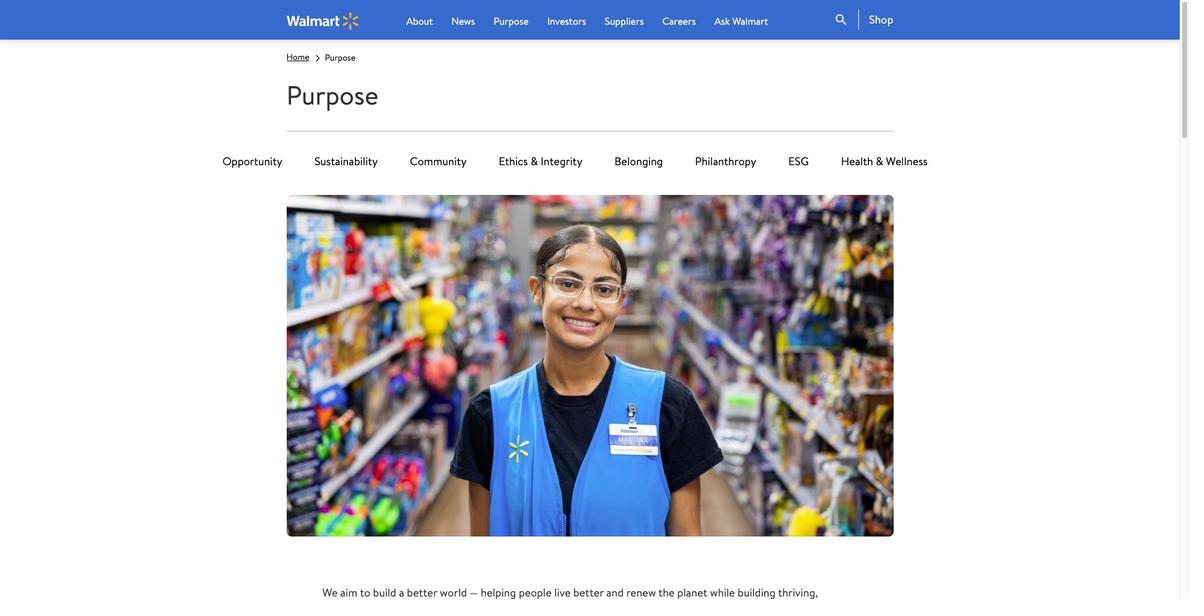 Task type: vqa. For each thing, say whether or not it's contained in the screenshot.
the
no



Task type: locate. For each thing, give the bounding box(es) containing it.
health & wellness
[[841, 154, 928, 169]]

home link
[[287, 51, 309, 63]]

ethics & integrity link
[[499, 147, 583, 177]]

sustainability link
[[315, 147, 378, 177]]

careers link
[[662, 14, 696, 28]]

1 horizontal spatial &
[[876, 154, 884, 169]]

investors button
[[547, 14, 586, 28]]

purpose
[[494, 14, 529, 28], [325, 51, 356, 64], [287, 77, 378, 113]]

opportunity link
[[223, 147, 283, 177]]

search
[[834, 12, 849, 27]]

walmart associate martina stands in the toy section of her store. image
[[287, 195, 894, 537]]

purpose down home image
[[325, 51, 356, 64]]

& right health
[[876, 154, 884, 169]]

& inside 'link'
[[531, 154, 538, 169]]

purpose right news
[[494, 14, 529, 28]]

0 horizontal spatial &
[[531, 154, 538, 169]]

opportunity
[[223, 154, 283, 169]]

belonging link
[[615, 147, 663, 177]]

belonging
[[615, 154, 663, 169]]

walmart
[[732, 14, 768, 28]]

1 & from the left
[[531, 154, 538, 169]]

& right ethics
[[531, 154, 538, 169]]

&
[[531, 154, 538, 169], [876, 154, 884, 169]]

0 vertical spatial purpose
[[494, 14, 529, 28]]

investors
[[547, 14, 586, 28]]

purpose button
[[494, 14, 529, 28]]

home
[[287, 51, 309, 63]]

health & wellness link
[[841, 147, 928, 177]]

philanthropy
[[695, 154, 756, 169]]

2 & from the left
[[876, 154, 884, 169]]

shop
[[869, 12, 894, 27]]

purpose down home link
[[287, 77, 378, 113]]

ethics & integrity
[[499, 154, 583, 169]]

ask walmart
[[715, 14, 768, 28]]



Task type: describe. For each thing, give the bounding box(es) containing it.
& for health
[[876, 154, 884, 169]]

wellness
[[886, 154, 928, 169]]

home image
[[287, 12, 360, 29]]

& for ethics
[[531, 154, 538, 169]]

philanthropy link
[[695, 147, 756, 177]]

suppliers button
[[605, 14, 644, 28]]

esg
[[789, 154, 809, 169]]

news
[[452, 14, 475, 28]]

suppliers
[[605, 14, 644, 28]]

health
[[841, 154, 873, 169]]

news button
[[452, 14, 475, 28]]

careers
[[662, 14, 696, 28]]

esg link
[[789, 147, 809, 177]]

community
[[410, 154, 467, 169]]

about
[[406, 14, 433, 28]]

integrity
[[541, 154, 583, 169]]

ethics
[[499, 154, 528, 169]]

1 vertical spatial purpose
[[325, 51, 356, 64]]

community link
[[410, 147, 467, 177]]

shop link
[[859, 10, 894, 30]]

about button
[[406, 14, 433, 28]]

ask walmart link
[[715, 14, 768, 28]]

ask
[[715, 14, 730, 28]]

sustainability
[[315, 154, 378, 169]]

2 vertical spatial purpose
[[287, 77, 378, 113]]



